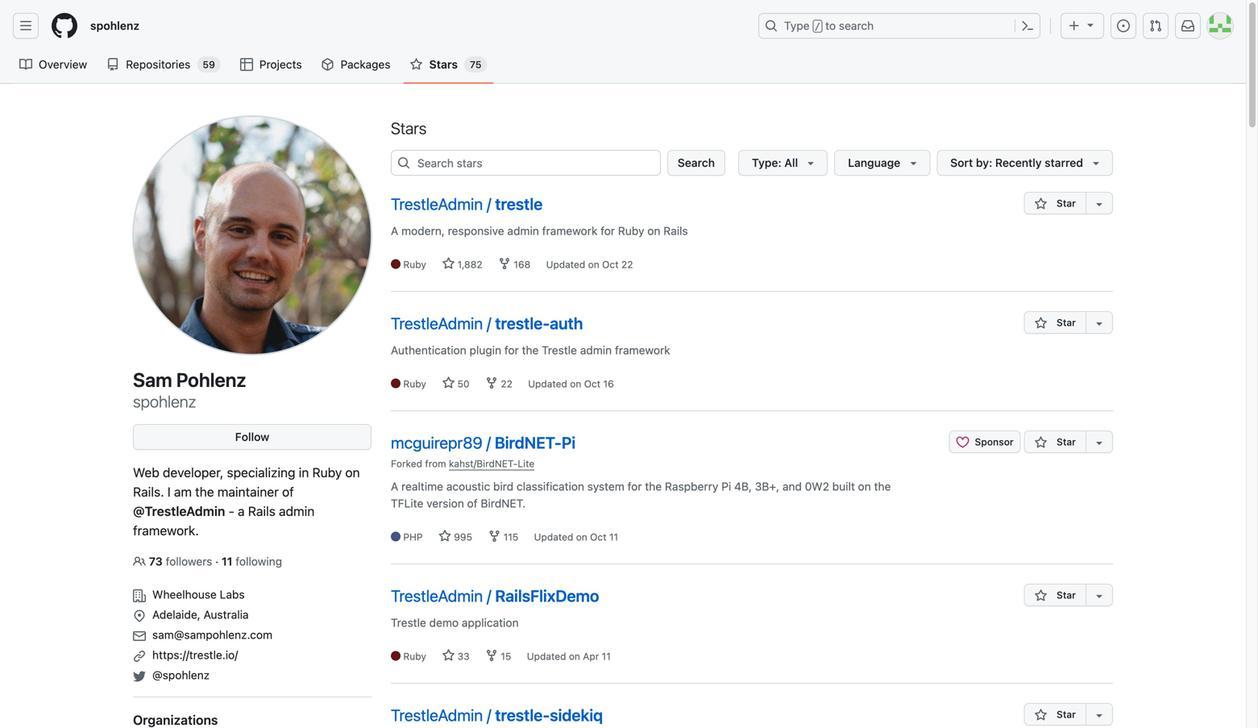 Task type: vqa. For each thing, say whether or not it's contained in the screenshot.
the middle triangle down image
yes



Task type: locate. For each thing, give the bounding box(es) containing it.
the
[[522, 343, 539, 357], [645, 480, 662, 493], [874, 480, 891, 493], [195, 484, 214, 499]]

/ for mcguirepr89 / birdnet-pi forked from kahst/birdnet-lite
[[487, 433, 491, 452]]

ruby down the authentication
[[403, 378, 426, 389]]

book image
[[19, 58, 32, 71]]

· 11 following
[[215, 555, 282, 568]]

for
[[601, 224, 615, 237], [505, 343, 519, 357], [628, 480, 642, 493]]

trestleadmin for trestleadmin / railsflixdemo
[[391, 586, 483, 605]]

1 a from the top
[[391, 224, 399, 237]]

2 horizontal spatial admin
[[580, 343, 612, 357]]

1 trestle- from the top
[[495, 314, 550, 333]]

0 vertical spatial oct
[[602, 259, 619, 270]]

triangle down image right starred at the right top
[[1090, 156, 1103, 169]]

star image
[[410, 58, 423, 71], [1035, 709, 1048, 722]]

3 add this repository to a list image from the top
[[1093, 709, 1106, 722]]

/ for trestleadmin / trestle-sidekiq
[[487, 705, 491, 724]]

0 vertical spatial stars
[[429, 58, 458, 71]]

75
[[470, 59, 482, 70]]

1 vertical spatial a
[[391, 480, 399, 493]]

/ for type / to search
[[815, 21, 821, 32]]

3 star button from the top
[[1025, 431, 1086, 453]]

wheelhouse
[[152, 588, 217, 601]]

birdnet.
[[481, 497, 526, 510]]

16
[[603, 378, 614, 389]]

ruby
[[618, 224, 645, 237], [403, 259, 426, 270], [403, 378, 426, 389], [312, 465, 342, 480], [403, 651, 426, 662]]

2 a from the top
[[391, 480, 399, 493]]

0 vertical spatial trestle
[[542, 343, 577, 357]]

tflite
[[391, 497, 424, 510]]

1 vertical spatial add this repository to a list image
[[1093, 317, 1106, 330]]

rails down search button
[[664, 224, 688, 237]]

/
[[815, 21, 821, 32], [487, 194, 491, 213], [487, 314, 491, 333], [487, 433, 491, 452], [487, 586, 491, 605], [487, 705, 491, 724]]

star button for trestleadmin / trestle-auth
[[1025, 311, 1086, 334]]

spohlenz down sam
[[133, 392, 196, 411]]

rails inside - a rails admin framework.
[[248, 503, 276, 519]]

5 star button from the top
[[1025, 703, 1086, 726]]

on inside a realtime acoustic bird classification system for the raspberry pi 4b, 3b+, and 0w2 built on the tflite version of birdnet.
[[858, 480, 871, 493]]

sam@sampohlenz.com
[[152, 628, 273, 641]]

2 add this repository to a list image from the top
[[1093, 317, 1106, 330]]

1 vertical spatial admin
[[580, 343, 612, 357]]

0 horizontal spatial star image
[[410, 58, 423, 71]]

3 triangle down image from the left
[[1090, 156, 1103, 169]]

spohlenz inside sam pohlenz spohlenz
[[133, 392, 196, 411]]

1,882 link
[[442, 257, 485, 270]]

1 vertical spatial star image
[[1035, 709, 1048, 722]]

2 horizontal spatial for
[[628, 480, 642, 493]]

apr
[[583, 651, 599, 662]]

ruby left 33 'link'
[[403, 651, 426, 662]]

0 vertical spatial 11
[[609, 531, 618, 543]]

issue opened image
[[1117, 19, 1130, 32]]

system
[[588, 480, 625, 493]]

updated for trestle-
[[528, 378, 567, 389]]

/ up application
[[487, 586, 491, 605]]

Follow spohlenz submit
[[133, 424, 372, 450]]

1 horizontal spatial of
[[467, 497, 478, 510]]

trestle-
[[495, 314, 550, 333], [495, 705, 550, 724]]

trestle- down 15
[[495, 705, 550, 724]]

authentication
[[391, 343, 467, 357]]

rails right a
[[248, 503, 276, 519]]

/ down 15 link
[[487, 705, 491, 724]]

ruby for trestleadmin / trestle-auth
[[403, 378, 426, 389]]

classification
[[517, 480, 585, 493]]

trestleadmin up modern,
[[391, 194, 483, 213]]

/ inside mcguirepr89 / birdnet-pi forked from kahst/birdnet-lite
[[487, 433, 491, 452]]

ruby up updated on oct 22
[[618, 224, 645, 237]]

stars left 75
[[429, 58, 458, 71]]

a
[[238, 503, 245, 519]]

1 vertical spatial add this repository to a list image
[[1093, 589, 1106, 602]]

0 vertical spatial pi
[[562, 433, 576, 452]]

responsive
[[448, 224, 504, 237]]

1 horizontal spatial pi
[[722, 480, 731, 493]]

a inside a realtime acoustic bird classification system for the raspberry pi 4b, 3b+, and 0w2 built on the tflite version of birdnet.
[[391, 480, 399, 493]]

59
[[203, 59, 215, 70]]

0 horizontal spatial stars
[[391, 119, 427, 137]]

sam@sampohlenz.com link
[[152, 628, 273, 641]]

of inside web developer, specializing in ruby on rails. i am the maintainer of @trestleadmin
[[282, 484, 294, 499]]

2 trestleadmin from the top
[[391, 314, 483, 333]]

- a rails admin framework.
[[133, 503, 315, 538]]

/ for trestleadmin / trestle-auth
[[487, 314, 491, 333]]

1 add this repository to a list image from the top
[[1093, 436, 1106, 449]]

spohlenz link
[[84, 13, 146, 39]]

admin down trestle
[[507, 224, 539, 237]]

trestle- for auth
[[495, 314, 550, 333]]

am
[[174, 484, 192, 499]]

triangle down image inside sort by: recently starred button
[[1090, 156, 1103, 169]]

1 add this repository to a list image from the top
[[1093, 198, 1106, 210]]

11 right the ·
[[222, 555, 233, 568]]

2 star button from the top
[[1025, 311, 1086, 334]]

a
[[391, 224, 399, 237], [391, 480, 399, 493]]

add this repository to a list image for trestle
[[1093, 198, 1106, 210]]

2 horizontal spatial triangle down image
[[1090, 156, 1103, 169]]

1 star button from the top
[[1025, 192, 1086, 214]]

oct for trestle-auth
[[584, 378, 601, 389]]

triangle down image for type: all
[[805, 156, 818, 169]]

star image for stars
[[410, 58, 423, 71]]

1 horizontal spatial admin
[[507, 224, 539, 237]]

33
[[455, 651, 472, 662]]

web developer, specializing in ruby on rails. i am the maintainer of @trestleadmin
[[133, 465, 360, 519]]

star image for star
[[1035, 709, 1048, 722]]

i
[[167, 484, 171, 499]]

trestleadmin for trestleadmin / trestle-auth
[[391, 314, 483, 333]]

2 vertical spatial admin
[[279, 503, 315, 519]]

search
[[839, 19, 874, 32]]

admin inside - a rails admin framework.
[[279, 503, 315, 519]]

4 trestleadmin from the top
[[391, 705, 483, 724]]

email: sam@sampohlenz.com element
[[133, 623, 372, 643]]

a left modern,
[[391, 224, 399, 237]]

0 horizontal spatial rails
[[248, 503, 276, 519]]

fork image right 50
[[485, 377, 498, 389]]

0 vertical spatial add this repository to a list image
[[1093, 198, 1106, 210]]

plugin
[[470, 343, 502, 357]]

projects link
[[234, 52, 308, 77]]

0 horizontal spatial framework
[[542, 224, 598, 237]]

0 horizontal spatial 22
[[498, 378, 515, 389]]

0 vertical spatial star image
[[410, 58, 423, 71]]

1 horizontal spatial triangle down image
[[907, 156, 920, 169]]

spohlenz up repo icon
[[90, 19, 140, 32]]

2 trestle- from the top
[[495, 705, 550, 724]]

ruby down modern,
[[403, 259, 426, 270]]

oct down a modern, responsive admin framework for ruby on rails in the top of the page
[[602, 259, 619, 270]]

for inside a realtime acoustic bird classification system for the raspberry pi 4b, 3b+, and 0w2 built on the tflite version of birdnet.
[[628, 480, 642, 493]]

trestleadmin / railsflixdemo
[[391, 586, 599, 605]]

1 vertical spatial spohlenz
[[133, 392, 196, 411]]

/ left trestle
[[487, 194, 491, 213]]

22 link
[[485, 377, 515, 389]]

ruby right in
[[312, 465, 342, 480]]

0 vertical spatial admin
[[507, 224, 539, 237]]

triangle down image right all
[[805, 156, 818, 169]]

for right plugin
[[505, 343, 519, 357]]

projects
[[259, 58, 302, 71]]

updated down a modern, responsive admin framework for ruby on rails in the top of the page
[[546, 259, 586, 270]]

995 link
[[439, 530, 475, 543]]

115 link
[[488, 530, 521, 543]]

3 trestleadmin from the top
[[391, 586, 483, 605]]

admin down in
[[279, 503, 315, 519]]

trestleadmin / trestle
[[391, 194, 543, 213]]

pi up classification
[[562, 433, 576, 452]]

1 vertical spatial trestle
[[391, 616, 426, 629]]

0 vertical spatial trestle-
[[495, 314, 550, 333]]

on
[[648, 224, 661, 237], [588, 259, 600, 270], [570, 378, 582, 389], [345, 465, 360, 480], [858, 480, 871, 493], [576, 531, 588, 543], [569, 651, 580, 662]]

0 vertical spatial a
[[391, 224, 399, 237]]

updated
[[546, 259, 586, 270], [528, 378, 567, 389], [534, 531, 573, 543], [527, 651, 566, 662]]

1 vertical spatial 22
[[498, 378, 515, 389]]

1 trestleadmin from the top
[[391, 194, 483, 213]]

lite
[[518, 458, 535, 469]]

admin
[[507, 224, 539, 237], [580, 343, 612, 357], [279, 503, 315, 519]]

star button
[[1025, 192, 1086, 214], [1025, 311, 1086, 334], [1025, 431, 1086, 453], [1025, 584, 1086, 606], [1025, 703, 1086, 726]]

the right am
[[195, 484, 214, 499]]

https://trestle.io/
[[152, 648, 238, 662]]

stars up search image
[[391, 119, 427, 137]]

trestle- up authentication plugin for the trestle admin framework
[[495, 314, 550, 333]]

/ up plugin
[[487, 314, 491, 333]]

0 vertical spatial 22
[[622, 259, 633, 270]]

oct
[[602, 259, 619, 270], [584, 378, 601, 389], [590, 531, 607, 543]]

from
[[425, 458, 446, 469]]

/ up "kahst/birdnet-lite" link
[[487, 433, 491, 452]]

1 vertical spatial fork image
[[485, 377, 498, 389]]

0 vertical spatial fork image
[[498, 257, 511, 270]]

triangle down image
[[805, 156, 818, 169], [907, 156, 920, 169], [1090, 156, 1103, 169]]

pi left "4b,"
[[722, 480, 731, 493]]

git pull request image
[[1150, 19, 1163, 32]]

specializing
[[227, 465, 295, 480]]

star image
[[1035, 198, 1048, 210], [442, 257, 455, 270], [1035, 317, 1048, 330], [442, 377, 455, 389], [1035, 436, 1048, 449], [439, 530, 451, 543], [1035, 589, 1048, 602], [442, 649, 455, 662]]

2 vertical spatial oct
[[590, 531, 607, 543]]

for right "system"
[[628, 480, 642, 493]]

fork image right 1,882
[[498, 257, 511, 270]]

star
[[1054, 198, 1076, 209], [1054, 317, 1076, 328], [1054, 436, 1076, 447], [1054, 589, 1076, 601], [1054, 709, 1076, 720]]

auth
[[550, 314, 583, 333]]

rails
[[664, 224, 688, 237], [248, 503, 276, 519]]

of down acoustic
[[467, 497, 478, 510]]

sponsor link
[[949, 431, 1021, 453]]

1 vertical spatial trestle-
[[495, 705, 550, 724]]

0 horizontal spatial pi
[[562, 433, 576, 452]]

triangle down image right language
[[907, 156, 920, 169]]

to
[[826, 19, 836, 32]]

0 vertical spatial spohlenz
[[90, 19, 140, 32]]

2 add this repository to a list image from the top
[[1093, 589, 1106, 602]]

trestleadmin down 33 'link'
[[391, 705, 483, 724]]

1 vertical spatial for
[[505, 343, 519, 357]]

1 horizontal spatial star image
[[1035, 709, 1048, 722]]

@spohlenz
[[152, 668, 210, 682]]

trestle down "auth"
[[542, 343, 577, 357]]

4 star from the top
[[1054, 589, 1076, 601]]

0 vertical spatial rails
[[664, 224, 688, 237]]

pi inside mcguirepr89 / birdnet-pi forked from kahst/birdnet-lite
[[562, 433, 576, 452]]

fork image
[[498, 257, 511, 270], [485, 377, 498, 389], [485, 649, 498, 662]]

2 star from the top
[[1054, 317, 1076, 328]]

stars
[[429, 58, 458, 71], [391, 119, 427, 137]]

0 vertical spatial for
[[601, 224, 615, 237]]

notifications image
[[1182, 19, 1195, 32]]

plus image
[[1068, 19, 1081, 32]]

trestleadmin for trestleadmin / trestle-sidekiq
[[391, 705, 483, 724]]

0 horizontal spatial of
[[282, 484, 294, 499]]

of down specializing
[[282, 484, 294, 499]]

spohlenz
[[90, 19, 140, 32], [133, 392, 196, 411]]

demo
[[429, 616, 459, 629]]

updated right 15
[[527, 651, 566, 662]]

fork image right the "33"
[[485, 649, 498, 662]]

a up tflite
[[391, 480, 399, 493]]

0 vertical spatial add this repository to a list image
[[1093, 436, 1106, 449]]

oct left 16
[[584, 378, 601, 389]]

updated down authentication plugin for the trestle admin framework
[[528, 378, 567, 389]]

1 horizontal spatial rails
[[664, 224, 688, 237]]

mcguirepr89
[[391, 433, 483, 452]]

triangle down image for language
[[907, 156, 920, 169]]

trestleadmin for trestleadmin / trestle
[[391, 194, 483, 213]]

0 horizontal spatial trestle
[[391, 616, 426, 629]]

pi inside a realtime acoustic bird classification system for the raspberry pi 4b, 3b+, and 0w2 built on the tflite version of birdnet.
[[722, 480, 731, 493]]

1 star from the top
[[1054, 198, 1076, 209]]

add this repository to a list image
[[1093, 436, 1106, 449], [1093, 589, 1106, 602], [1093, 709, 1106, 722]]

5 star from the top
[[1054, 709, 1076, 720]]

2 vertical spatial fork image
[[485, 649, 498, 662]]

and
[[783, 480, 802, 493]]

3b+,
[[755, 480, 780, 493]]

2 vertical spatial for
[[628, 480, 642, 493]]

@trestleadmin link
[[133, 503, 225, 519]]

search button
[[667, 150, 726, 176]]

admin up 16
[[580, 343, 612, 357]]

1 vertical spatial pi
[[722, 480, 731, 493]]

73 followers
[[149, 555, 215, 568]]

2 vertical spatial add this repository to a list image
[[1093, 709, 1106, 722]]

1 vertical spatial oct
[[584, 378, 601, 389]]

pohlenz
[[176, 368, 246, 391]]

sam
[[133, 368, 172, 391]]

1 vertical spatial rails
[[248, 503, 276, 519]]

trestleadmin up demo at the left of the page
[[391, 586, 483, 605]]

all
[[785, 156, 798, 169]]

fork image for trestle
[[498, 257, 511, 270]]

4 star button from the top
[[1025, 584, 1086, 606]]

triangle down image
[[1084, 18, 1097, 31]]

oct down "system"
[[590, 531, 607, 543]]

2 vertical spatial 11
[[602, 651, 611, 662]]

2 triangle down image from the left
[[907, 156, 920, 169]]

/ left to
[[815, 21, 821, 32]]

11 right apr
[[602, 651, 611, 662]]

mcguirepr89 / birdnet-pi forked from kahst/birdnet-lite
[[391, 433, 576, 469]]

0 vertical spatial framework
[[542, 224, 598, 237]]

1 vertical spatial framework
[[615, 343, 671, 357]]

trestleadmin up the authentication
[[391, 314, 483, 333]]

/ inside the type / to search
[[815, 21, 821, 32]]

-
[[229, 503, 234, 519]]

triangle down image inside "type: all" button
[[805, 156, 818, 169]]

triangle down image inside the "language" button
[[907, 156, 920, 169]]

star button for trestleadmin / trestle
[[1025, 192, 1086, 214]]

11 down a realtime acoustic bird classification system for the raspberry pi 4b, 3b+, and 0w2 built on the tflite version of birdnet.
[[609, 531, 618, 543]]

followers
[[166, 555, 212, 568]]

add this repository to a list image
[[1093, 198, 1106, 210], [1093, 317, 1106, 330]]

1 horizontal spatial for
[[601, 224, 615, 237]]

0 horizontal spatial triangle down image
[[805, 156, 818, 169]]

overview
[[39, 58, 87, 71]]

for up updated on oct 22
[[601, 224, 615, 237]]

trestle left demo at the left of the page
[[391, 616, 426, 629]]

built
[[833, 480, 855, 493]]

forked
[[391, 458, 422, 469]]

framework.
[[133, 523, 199, 538]]

1 triangle down image from the left
[[805, 156, 818, 169]]

add this repository to a list image for trestle-auth
[[1093, 317, 1106, 330]]

the right plugin
[[522, 343, 539, 357]]

0 horizontal spatial admin
[[279, 503, 315, 519]]

@trestleadmin
[[133, 503, 225, 519]]



Task type: describe. For each thing, give the bounding box(es) containing it.
type: all
[[752, 156, 798, 169]]

bird
[[493, 480, 514, 493]]

a realtime acoustic bird classification system for the raspberry pi 4b, 3b+, and 0w2 built on the tflite version of birdnet.
[[391, 480, 891, 510]]

trestle
[[495, 194, 543, 213]]

type
[[784, 19, 810, 32]]

1,882
[[455, 259, 485, 270]]

packages
[[341, 58, 391, 71]]

73
[[149, 555, 163, 568]]

Search stars search field
[[391, 150, 661, 176]]

trestle demo application
[[391, 616, 519, 629]]

/ for trestleadmin / railsflixdemo
[[487, 586, 491, 605]]

command palette image
[[1021, 19, 1034, 32]]

11 for demo
[[602, 651, 611, 662]]

in
[[299, 465, 309, 480]]

the right "built"
[[874, 480, 891, 493]]

1 horizontal spatial 22
[[622, 259, 633, 270]]

https://trestle.io/ link
[[152, 648, 238, 662]]

organization: wheelhouse labs element
[[133, 583, 372, 603]]

triangle down image for sort by: recently starred
[[1090, 156, 1103, 169]]

on inside web developer, specializing in ruby on rails. i am the maintainer of @trestleadmin
[[345, 465, 360, 480]]

0w2
[[805, 480, 830, 493]]

star for trestle-auth
[[1054, 317, 1076, 328]]

1 vertical spatial stars
[[391, 119, 427, 137]]

add this repository to a list image for trestle-sidekiq
[[1093, 709, 1106, 722]]

web
[[133, 465, 159, 480]]

type: all button
[[738, 150, 828, 176]]

@spohlenz link
[[152, 668, 210, 682]]

a for a realtime acoustic bird classification system for the raspberry pi 4b, 3b+, and 0w2 built on the tflite version of birdnet.
[[391, 480, 399, 493]]

sidekiq
[[550, 705, 603, 724]]

3 star from the top
[[1054, 436, 1076, 447]]

star for trestle
[[1054, 198, 1076, 209]]

view spohlenz's full-sized avatar image
[[133, 116, 372, 355]]

star for railsflixdemo
[[1054, 589, 1076, 601]]

developer,
[[163, 465, 224, 480]]

location image
[[133, 610, 146, 622]]

updated for railsflixdemo
[[527, 651, 566, 662]]

type:
[[752, 156, 782, 169]]

mail image
[[133, 630, 146, 643]]

·
[[215, 555, 219, 568]]

updated right 115 at the bottom left of the page
[[534, 531, 573, 543]]

maintainer
[[218, 484, 279, 499]]

updated on oct 22
[[546, 259, 633, 270]]

organizations
[[133, 712, 218, 728]]

1 horizontal spatial stars
[[429, 58, 458, 71]]

15 link
[[485, 649, 514, 662]]

sort by: recently starred
[[951, 156, 1084, 169]]

fork image
[[488, 530, 501, 543]]

22 inside 22 link
[[498, 378, 515, 389]]

organization image
[[133, 589, 146, 602]]

168 link
[[498, 257, 533, 270]]

ruby inside web developer, specializing in ruby on rails. i am the maintainer of @trestleadmin
[[312, 465, 342, 480]]

application
[[462, 616, 519, 629]]

adelaide, australia
[[152, 608, 249, 621]]

updated on oct 11
[[534, 531, 618, 543]]

star button for trestleadmin / trestle-sidekiq
[[1025, 703, 1086, 726]]

php
[[403, 531, 423, 543]]

sort
[[951, 156, 973, 169]]

updated on oct 16
[[528, 378, 614, 389]]

1 vertical spatial 11
[[222, 555, 233, 568]]

admin for - a rails admin framework.
[[279, 503, 315, 519]]

by:
[[976, 156, 993, 169]]

raspberry
[[665, 480, 719, 493]]

adelaide,
[[152, 608, 201, 621]]

twitter image
[[133, 670, 146, 683]]

package image
[[321, 58, 334, 71]]

fork image for trestle-
[[485, 377, 498, 389]]

kahst/birdnet-
[[449, 458, 518, 469]]

admin for a modern, responsive admin framework for ruby on rails
[[507, 224, 539, 237]]

of inside a realtime acoustic bird classification system for the raspberry pi 4b, 3b+, and 0w2 built on the tflite version of birdnet.
[[467, 497, 478, 510]]

following
[[236, 555, 282, 568]]

50
[[455, 378, 472, 389]]

add this repository to a list image for railsflixdemo
[[1093, 589, 1106, 602]]

acoustic
[[446, 480, 490, 493]]

oct for trestle
[[602, 259, 619, 270]]

trestleadmin / trestle-sidekiq
[[391, 705, 603, 724]]

table image
[[240, 58, 253, 71]]

sort by: recently starred button
[[937, 150, 1113, 176]]

star button for trestleadmin / railsflixdemo
[[1025, 584, 1086, 606]]

11 for realtime
[[609, 531, 618, 543]]

trestle- for sidekiq
[[495, 705, 550, 724]]

overview link
[[13, 52, 94, 77]]

ruby for trestleadmin / trestle
[[403, 259, 426, 270]]

labs
[[220, 588, 245, 601]]

updated for trestle
[[546, 259, 586, 270]]

type / to search
[[784, 19, 874, 32]]

sam pohlenz spohlenz
[[133, 368, 246, 411]]

homepage image
[[52, 13, 77, 39]]

repo image
[[107, 58, 119, 71]]

50 link
[[442, 377, 472, 389]]

modern,
[[402, 224, 445, 237]]

1 horizontal spatial framework
[[615, 343, 671, 357]]

heart image
[[956, 436, 969, 449]]

language
[[848, 156, 901, 169]]

wheelhouse labs
[[152, 588, 245, 601]]

rails.
[[133, 484, 164, 499]]

kahst/birdnet-lite link
[[449, 458, 535, 469]]

the inside web developer, specializing in ruby on rails. i am the maintainer of @trestleadmin
[[195, 484, 214, 499]]

search image
[[397, 156, 410, 169]]

trestleadmin / trestle-auth
[[391, 314, 583, 333]]

a for a modern, responsive admin framework for ruby on rails
[[391, 224, 399, 237]]

/ for trestleadmin / trestle
[[487, 194, 491, 213]]

995
[[451, 531, 475, 543]]

version
[[427, 497, 464, 510]]

star for trestle-sidekiq
[[1054, 709, 1076, 720]]

115
[[501, 531, 521, 543]]

15
[[498, 651, 514, 662]]

people image
[[133, 555, 146, 568]]

168
[[511, 259, 533, 270]]

link image
[[133, 650, 146, 663]]

ruby for trestleadmin / railsflixdemo
[[403, 651, 426, 662]]

fork image for railsflixdemo
[[485, 649, 498, 662]]

33 link
[[442, 649, 472, 662]]

1 horizontal spatial trestle
[[542, 343, 577, 357]]

language button
[[835, 150, 931, 176]]

0 horizontal spatial for
[[505, 343, 519, 357]]

realtime
[[402, 480, 443, 493]]

railsflixdemo
[[495, 586, 599, 605]]

packages link
[[315, 52, 397, 77]]

search
[[678, 156, 715, 169]]

australia
[[204, 608, 249, 621]]

authentication plugin for the trestle admin framework
[[391, 343, 671, 357]]

updated on apr 11
[[527, 651, 611, 662]]

the left raspberry on the bottom right
[[645, 480, 662, 493]]

home location: adelaide, australia element
[[133, 603, 372, 623]]

4b,
[[735, 480, 752, 493]]

a modern, responsive admin framework for ruby on rails
[[391, 224, 688, 237]]



